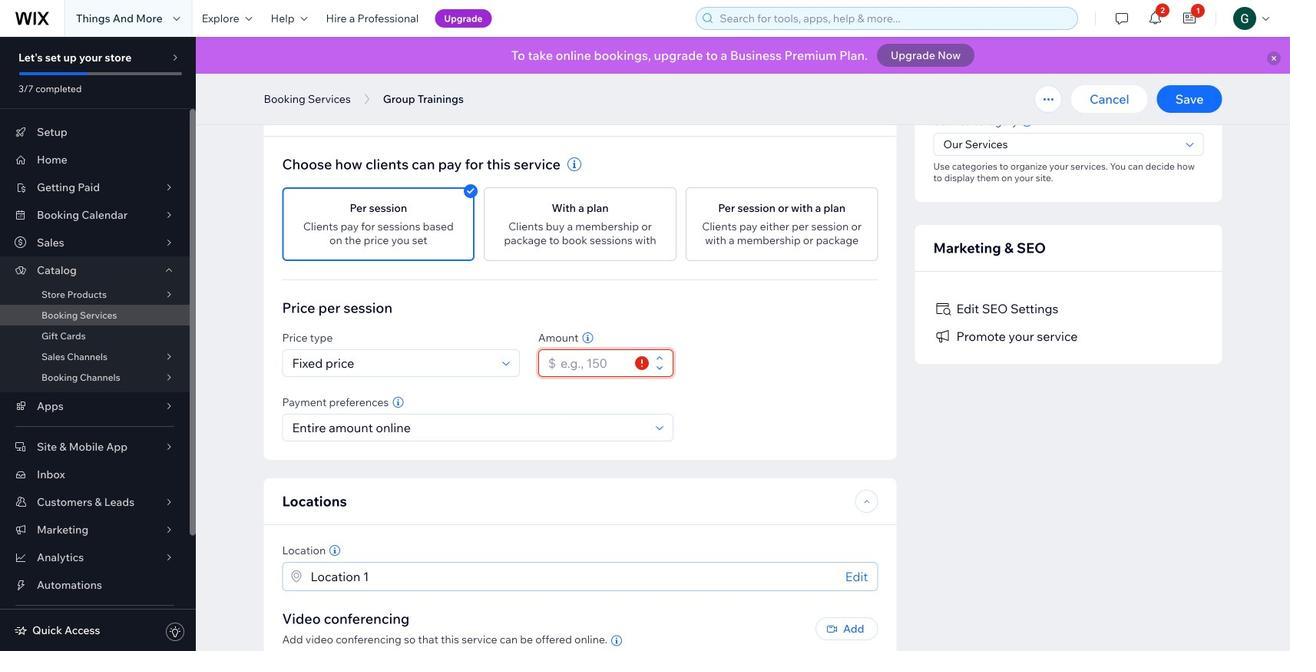 Task type: locate. For each thing, give the bounding box(es) containing it.
Select an option field
[[939, 134, 1182, 155]]

Search for tools, apps, help & more... field
[[715, 8, 1073, 29]]

e.g., 150 text field
[[556, 350, 631, 376]]

None field
[[288, 350, 498, 376], [288, 415, 651, 441], [288, 350, 498, 376], [288, 415, 651, 441]]

alert
[[196, 37, 1291, 74]]



Task type: describe. For each thing, give the bounding box(es) containing it.
sidebar element
[[0, 37, 196, 651]]



Task type: vqa. For each thing, say whether or not it's contained in the screenshot.
'Select An Option' FIELD
yes



